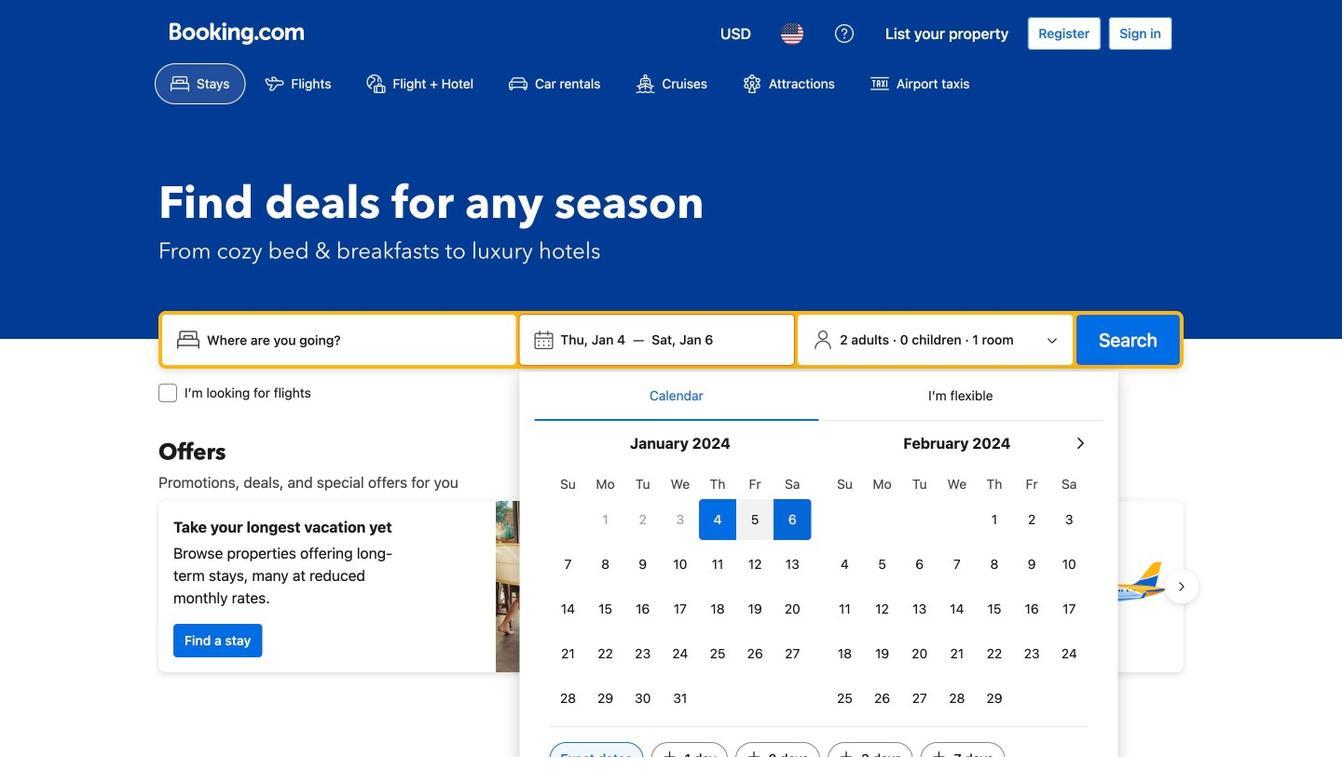 Task type: vqa. For each thing, say whether or not it's contained in the screenshot.
11 February 2024 checkbox
yes



Task type: locate. For each thing, give the bounding box(es) containing it.
1 grid from the left
[[549, 466, 811, 720]]

progress bar
[[660, 688, 682, 695]]

0 horizontal spatial grid
[[549, 466, 811, 720]]

11 February 2024 checkbox
[[826, 589, 864, 630]]

14 January 2024 checkbox
[[549, 589, 587, 630]]

main content
[[144, 438, 1199, 758]]

9 February 2024 checkbox
[[1013, 544, 1051, 585]]

20 January 2024 checkbox
[[774, 589, 811, 630]]

17 January 2024 checkbox
[[662, 589, 699, 630]]

19 January 2024 checkbox
[[736, 589, 774, 630]]

18 February 2024 checkbox
[[826, 634, 864, 675]]

take your longest vacation yet image
[[496, 502, 664, 673]]

9 January 2024 checkbox
[[624, 544, 662, 585]]

1 horizontal spatial grid
[[826, 466, 1088, 720]]

12 January 2024 checkbox
[[736, 544, 774, 585]]

4 January 2024 checkbox
[[699, 500, 736, 541]]

20 February 2024 checkbox
[[901, 634, 939, 675]]

31 January 2024 checkbox
[[662, 679, 699, 720]]

cell up 13 january 2024 checkbox
[[774, 496, 811, 541]]

1 February 2024 checkbox
[[976, 500, 1013, 541]]

2 cell from the left
[[736, 496, 774, 541]]

3 cell from the left
[[774, 496, 811, 541]]

16 February 2024 checkbox
[[1013, 589, 1051, 630]]

4 February 2024 checkbox
[[826, 544, 864, 585]]

16 January 2024 checkbox
[[624, 589, 662, 630]]

25 February 2024 checkbox
[[826, 679, 864, 720]]

13 January 2024 checkbox
[[774, 544, 811, 585]]

8 January 2024 checkbox
[[587, 544, 624, 585]]

8 February 2024 checkbox
[[976, 544, 1013, 585]]

18 January 2024 checkbox
[[699, 589, 736, 630]]

2 January 2024 checkbox
[[624, 500, 662, 541]]

7 January 2024 checkbox
[[549, 544, 587, 585]]

cell up 12 january 2024 option
[[736, 496, 774, 541]]

24 February 2024 checkbox
[[1051, 634, 1088, 675]]

3 February 2024 checkbox
[[1051, 500, 1088, 541]]

region
[[144, 494, 1199, 680]]

21 February 2024 checkbox
[[939, 634, 976, 675]]

17 February 2024 checkbox
[[1051, 589, 1088, 630]]

15 January 2024 checkbox
[[587, 589, 624, 630]]

22 January 2024 checkbox
[[587, 634, 624, 675]]

tab list
[[534, 372, 1103, 422]]

25 January 2024 checkbox
[[699, 634, 736, 675]]

23 January 2024 checkbox
[[624, 634, 662, 675]]

10 January 2024 checkbox
[[662, 544, 699, 585]]

2 grid from the left
[[826, 466, 1088, 720]]

cell
[[699, 496, 736, 541], [736, 496, 774, 541], [774, 496, 811, 541]]

grid
[[549, 466, 811, 720], [826, 466, 1088, 720]]

cell up 11 january 2024 option
[[699, 496, 736, 541]]

21 January 2024 checkbox
[[549, 634, 587, 675]]

28 January 2024 checkbox
[[549, 679, 587, 720]]



Task type: describe. For each thing, give the bounding box(es) containing it.
23 February 2024 checkbox
[[1013, 634, 1051, 675]]

22 February 2024 checkbox
[[976, 634, 1013, 675]]

26 January 2024 checkbox
[[736, 634, 774, 675]]

30 January 2024 checkbox
[[624, 679, 662, 720]]

29 February 2024 checkbox
[[976, 679, 1013, 720]]

Where are you going? field
[[199, 323, 508, 357]]

27 January 2024 checkbox
[[774, 634, 811, 675]]

12 February 2024 checkbox
[[864, 589, 901, 630]]

7 February 2024 checkbox
[[939, 544, 976, 585]]

6 February 2024 checkbox
[[901, 544, 939, 585]]

1 January 2024 checkbox
[[587, 500, 624, 541]]

5 February 2024 checkbox
[[864, 544, 901, 585]]

11 January 2024 checkbox
[[699, 544, 736, 585]]

19 February 2024 checkbox
[[864, 634, 901, 675]]

13 February 2024 checkbox
[[901, 589, 939, 630]]

6 January 2024 checkbox
[[774, 500, 811, 541]]

24 January 2024 checkbox
[[662, 634, 699, 675]]

fly away to your dream vacation image
[[1038, 522, 1169, 653]]

1 cell from the left
[[699, 496, 736, 541]]

booking.com image
[[170, 22, 304, 45]]

28 February 2024 checkbox
[[939, 679, 976, 720]]

26 February 2024 checkbox
[[864, 679, 901, 720]]

29 January 2024 checkbox
[[587, 679, 624, 720]]

2 February 2024 checkbox
[[1013, 500, 1051, 541]]

15 February 2024 checkbox
[[976, 589, 1013, 630]]

27 February 2024 checkbox
[[901, 679, 939, 720]]

10 February 2024 checkbox
[[1051, 544, 1088, 585]]

14 February 2024 checkbox
[[939, 589, 976, 630]]

5 January 2024 checkbox
[[736, 500, 774, 541]]

3 January 2024 checkbox
[[662, 500, 699, 541]]



